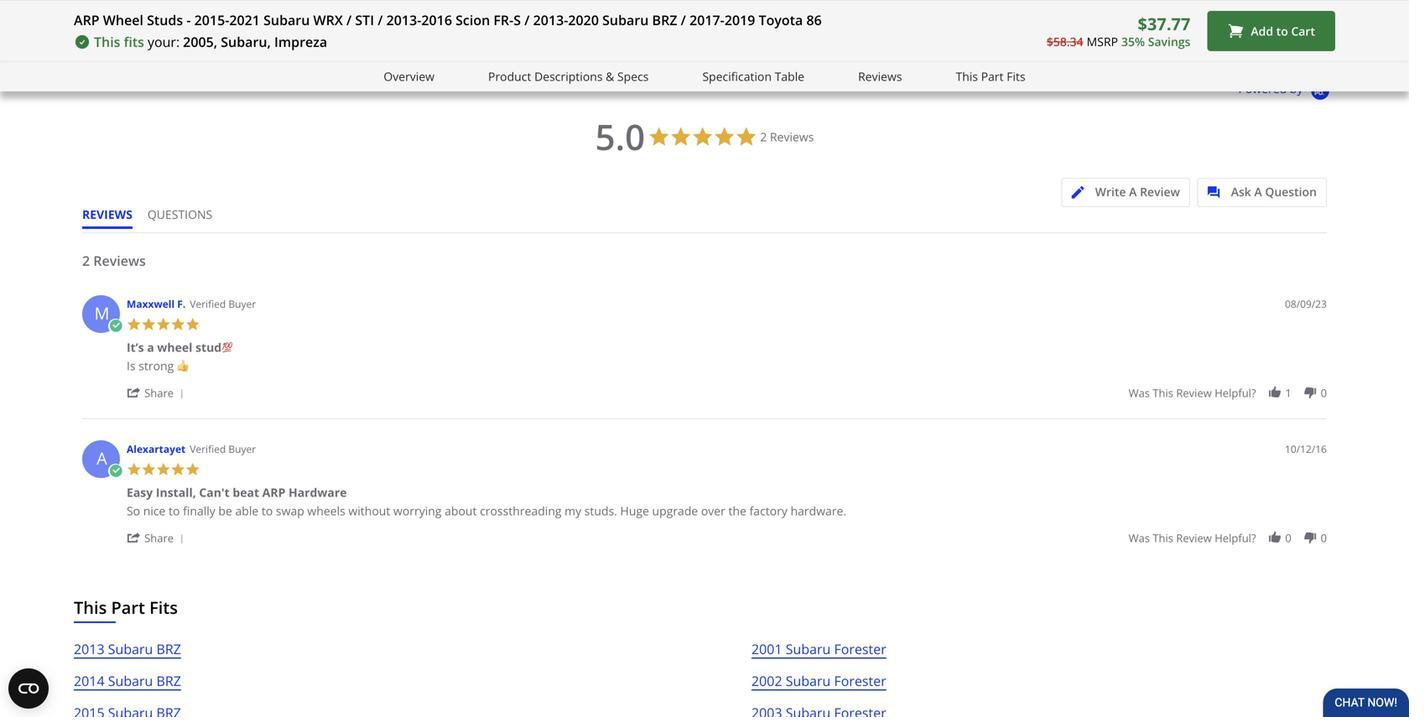 Task type: locate. For each thing, give the bounding box(es) containing it.
0 horizontal spatial a
[[97, 447, 107, 470]]

0 vertical spatial this
[[1153, 386, 1174, 401]]

review for a
[[1177, 531, 1212, 546]]

verified up "can't"
[[190, 442, 226, 456]]

share image
[[127, 386, 141, 400], [127, 531, 141, 545]]

7 total reviews element
[[280, 17, 414, 31]]

group for m
[[1129, 386, 1327, 401]]

open widget image
[[8, 669, 49, 709]]

over
[[701, 503, 726, 519]]

2 horizontal spatial reviews
[[858, 68, 902, 84]]

1 vertical spatial helpful?
[[1215, 531, 1257, 546]]

1 vertical spatial was this review helpful?
[[1129, 531, 1257, 546]]

studs
[[147, 11, 183, 29]]

0 vertical spatial was
[[1129, 386, 1150, 401]]

2024...
[[587, 2, 621, 17]]

subaru up impreza in the left top of the page
[[264, 11, 310, 29]]

(3)
[[664, 17, 676, 31], [1308, 17, 1319, 31]]

share for a
[[144, 531, 174, 546]]

👍
[[177, 358, 189, 374]]

1 (3) from the left
[[664, 17, 676, 31]]

hardware.
[[791, 503, 847, 519]]

/ left sti
[[347, 11, 352, 29]]

helpful? left vote up review by maxxwell f. on  9 aug 2023 image
[[1215, 386, 1257, 401]]

verified buyer heading
[[190, 297, 256, 311], [190, 442, 256, 456]]

forester for 2002 subaru forester
[[834, 672, 887, 690]]

style left the drl
[[1203, 2, 1227, 17]]

review
[[1177, 386, 1212, 401], [1177, 531, 1212, 546]]

2 was this review helpful? from the top
[[1129, 531, 1257, 546]]

1 vertical spatial this part fits
[[74, 596, 178, 619]]

my
[[565, 503, 582, 519]]

2 vertical spatial brz
[[156, 672, 181, 690]]

n/a
[[923, 2, 942, 17]]

range...
[[754, 2, 794, 17]]

brz down 2013 subaru brz link
[[156, 672, 181, 690]]

reviews
[[82, 206, 132, 222]]

0
[[1321, 386, 1327, 401], [1286, 531, 1292, 546], [1321, 531, 1327, 546]]

- right filter
[[553, 2, 556, 17]]

2 seperator image from the top
[[177, 534, 187, 545]]

0 vertical spatial verified buyer heading
[[190, 297, 256, 311]]

style up the cart
[[1289, 2, 1313, 17]]

olm oe style rain guards -... link
[[1245, 0, 1393, 17]]

1 this from the top
[[1153, 386, 1174, 401]]

1 vertical spatial group
[[1129, 531, 1327, 546]]

a for ask
[[1255, 184, 1262, 200]]

0 vertical spatial reviews
[[858, 68, 902, 84]]

1 horizontal spatial olm
[[1245, 2, 1269, 17]]

0 vertical spatial forester
[[834, 640, 887, 658]]

1 horizontal spatial part
[[981, 68, 1004, 84]]

olm right heat
[[762, 2, 786, 17]]

subaru down 2001 subaru forester link
[[786, 672, 831, 690]]

verified buyer heading for a
[[190, 442, 256, 456]]

tab list
[[82, 206, 228, 232]]

subispeed facelift jdm style drl +... link
[[1084, 0, 1268, 17]]

1 horizontal spatial fits
[[1007, 68, 1026, 84]]

this left "fits" at the left top of the page
[[94, 33, 120, 51]]

seperator image
[[177, 389, 187, 399], [177, 534, 187, 545]]

helpful? for m
[[1215, 386, 1257, 401]]

1 share button from the top
[[127, 385, 190, 401]]

2 review from the top
[[1177, 531, 1212, 546]]

easy
[[127, 485, 153, 500]]

2 2013- from the left
[[533, 11, 568, 29]]

1 horizontal spatial 2
[[760, 129, 767, 145]]

1 vertical spatial was
[[1129, 531, 1150, 546]]

brz inside 2013 subaru brz link
[[156, 640, 181, 658]]

0 horizontal spatial oil
[[391, 2, 405, 17]]

2 horizontal spatial to
[[1277, 23, 1289, 39]]

0 horizontal spatial 2013-
[[386, 11, 422, 29]]

2 total reviews element
[[1084, 17, 1218, 31]]

2 share button from the top
[[127, 530, 190, 546]]

35%
[[1122, 33, 1145, 49]]

powered by
[[1239, 80, 1306, 96]]

1 vertical spatial share
[[144, 531, 174, 546]]

1 horizontal spatial style
[[1289, 2, 1313, 17]]

without
[[349, 503, 390, 519]]

fits up 2013 subaru brz
[[149, 596, 178, 619]]

fits down 'n/a' link
[[1007, 68, 1026, 84]]

/ right s
[[525, 11, 530, 29]]

verified right 'f.'
[[190, 297, 226, 311]]

reviews down led
[[858, 68, 902, 84]]

olm left oe
[[1245, 2, 1269, 17]]

0 vertical spatial share button
[[127, 385, 190, 401]]

part down 'n/a' link
[[981, 68, 1004, 84]]

vote down review by maxxwell f. on  9 aug 2023 image
[[1303, 386, 1318, 400]]

hardware
[[289, 485, 347, 500]]

1 horizontal spatial a
[[1129, 184, 1137, 200]]

2 3 total reviews element from the left
[[1245, 17, 1379, 31]]

2019
[[725, 11, 755, 29]]

1 vertical spatial arp
[[262, 485, 286, 500]]

share button down strong
[[127, 385, 190, 401]]

drl
[[1230, 2, 1250, 17]]

a left circle checkmark image
[[97, 447, 107, 470]]

1 vertical spatial review
[[1177, 531, 1212, 546]]

reviews down table at the right of page
[[770, 129, 814, 145]]

1 horizontal spatial arp
[[262, 485, 286, 500]]

2015- up this fits your: 2005, subaru, impreza
[[194, 11, 229, 29]]

2001 subaru forester
[[752, 640, 887, 658]]

2 verified from the top
[[190, 442, 226, 456]]

to down install,
[[169, 503, 180, 519]]

so
[[127, 503, 140, 519]]

this part fits up 2013 subaru brz
[[74, 596, 178, 619]]

0 vertical spatial buyer
[[228, 297, 256, 311]]

verified
[[190, 297, 226, 311], [190, 442, 226, 456]]

can't
[[199, 485, 230, 500]]

ngk
[[602, 2, 624, 17]]

to right able
[[262, 503, 273, 519]]

it's a wheel stud💯 is strong 👍
[[127, 339, 233, 374]]

0 horizontal spatial style
[[1203, 2, 1227, 17]]

3 / from the left
[[525, 11, 530, 29]]

vote up review by maxxwell f. on  9 aug 2023 image
[[1268, 386, 1283, 400]]

huge
[[621, 503, 649, 519]]

star image
[[144, 18, 157, 31], [157, 18, 169, 31], [280, 18, 293, 31], [305, 18, 318, 31], [318, 18, 330, 31], [330, 18, 343, 31], [441, 18, 453, 31], [453, 18, 466, 31], [466, 18, 478, 31], [614, 18, 627, 31], [762, 18, 775, 31], [775, 18, 787, 31], [787, 18, 800, 31], [800, 18, 813, 31], [1257, 18, 1270, 31], [1270, 18, 1282, 31], [1282, 18, 1295, 31], [1295, 18, 1308, 31], [127, 317, 141, 332], [171, 317, 185, 332], [127, 462, 141, 477], [156, 462, 171, 477]]

1 vertical spatial brz
[[156, 640, 181, 658]]

- right guards
[[1381, 2, 1384, 17]]

part up 2013 subaru brz
[[111, 596, 145, 619]]

subaru down 2013 subaru brz link
[[108, 672, 153, 690]]

verified buyer heading right 'f.'
[[190, 297, 256, 311]]

2015-
[[559, 2, 587, 17], [194, 11, 229, 29]]

add to cart
[[1251, 23, 1316, 39]]

0 vertical spatial share image
[[127, 386, 141, 400]]

cart
[[1292, 23, 1316, 39]]

share image for a
[[127, 531, 141, 545]]

cat-
[[261, 2, 282, 17]]

easy install, can't beat arp hardware heading
[[127, 485, 347, 504]]

oem
[[480, 2, 504, 17]]

2 share from the top
[[144, 531, 174, 546]]

arp
[[74, 11, 100, 29], [262, 485, 286, 500]]

a
[[147, 339, 154, 355]]

brz left 2017-
[[652, 11, 678, 29]]

2 helpful? from the top
[[1215, 531, 1257, 546]]

descriptions
[[535, 68, 603, 84]]

0 vertical spatial helpful?
[[1215, 386, 1257, 401]]

1 olm from the left
[[762, 2, 786, 17]]

0 horizontal spatial 2
[[82, 252, 90, 270]]

specification table
[[703, 68, 805, 84]]

upgrade
[[652, 503, 698, 519]]

share image down so
[[127, 531, 141, 545]]

2 was from the top
[[1129, 531, 1150, 546]]

0 right vote down review by maxxwell f. on  9 aug 2023 icon
[[1321, 386, 1327, 401]]

1 2013- from the left
[[386, 11, 422, 29]]

2 forester from the top
[[834, 672, 887, 690]]

was for a
[[1129, 531, 1150, 546]]

share button
[[127, 385, 190, 401], [127, 530, 190, 546]]

2 verified buyer heading from the top
[[190, 442, 256, 456]]

wrx
[[313, 11, 343, 29]]

buyer up beat
[[228, 442, 256, 456]]

olm jdm precision led lift gate...
[[762, 2, 936, 17]]

add to cart button
[[1208, 11, 1336, 51]]

seperator image down finally
[[177, 534, 187, 545]]

review left vote up review by maxxwell f. on  9 aug 2023 image
[[1177, 386, 1212, 401]]

1 vertical spatial forester
[[834, 672, 887, 690]]

0 horizontal spatial 2 reviews
[[82, 252, 146, 270]]

2014 subaru brz link
[[74, 670, 181, 702]]

0 vertical spatial 2 reviews
[[760, 129, 814, 145]]

+...
[[1253, 2, 1268, 17]]

star image
[[119, 18, 132, 31], [132, 18, 144, 31], [169, 18, 182, 31], [293, 18, 305, 31], [478, 18, 491, 31], [491, 18, 504, 31], [602, 18, 614, 31], [627, 18, 639, 31], [639, 18, 652, 31], [652, 18, 664, 31], [1245, 18, 1257, 31], [141, 317, 156, 332], [156, 317, 171, 332], [185, 317, 200, 332], [141, 462, 156, 477], [171, 462, 185, 477], [185, 462, 200, 477]]

drain
[[408, 2, 436, 17]]

/ left 2017-
[[681, 11, 686, 29]]

0 vertical spatial this part fits
[[956, 68, 1026, 84]]

0 for a
[[1321, 531, 1327, 546]]

0 vertical spatial group
[[1129, 386, 1327, 401]]

1 vertical spatial verified buyer heading
[[190, 442, 256, 456]]

(9)
[[504, 17, 515, 31]]

2 vertical spatial reviews
[[93, 252, 146, 270]]

1 horizontal spatial to
[[262, 503, 273, 519]]

powered
[[1239, 80, 1287, 96]]

0 vertical spatial review
[[1177, 386, 1212, 401]]

dialog image
[[1208, 186, 1229, 199]]

1 horizontal spatial reviews
[[770, 129, 814, 145]]

subaru up the 2002 subaru forester
[[786, 640, 831, 658]]

/
[[347, 11, 352, 29], [378, 11, 383, 29], [525, 11, 530, 29], [681, 11, 686, 29]]

facelift
[[1140, 2, 1177, 17]]

2015- right filter
[[559, 2, 587, 17]]

tab panel
[[74, 287, 1336, 564]]

2001 subaru forester link
[[752, 639, 887, 670]]

0 vertical spatial this
[[94, 33, 120, 51]]

this part fits
[[956, 68, 1026, 84], [74, 596, 178, 619]]

was this review helpful? left vote up review by alexartayet on 12 oct 2016 image
[[1129, 531, 1257, 546]]

subaru right 2020
[[603, 11, 649, 29]]

this
[[1153, 386, 1174, 401], [1153, 531, 1174, 546]]

overview
[[384, 68, 435, 84]]

2 down reviews on the left of the page
[[82, 252, 90, 270]]

1 seperator image from the top
[[177, 389, 187, 399]]

1 horizontal spatial 2013-
[[533, 11, 568, 29]]

this for m
[[1153, 386, 1174, 401]]

0 vertical spatial arp
[[74, 11, 100, 29]]

overview link
[[384, 67, 435, 86]]

3 total reviews element
[[602, 17, 736, 31], [1245, 17, 1379, 31]]

a right write
[[1129, 184, 1137, 200]]

1 review from the top
[[1177, 386, 1212, 401]]

able
[[235, 503, 259, 519]]

2014
[[74, 672, 105, 690]]

/ right sti
[[378, 11, 383, 29]]

subaru
[[441, 2, 477, 17], [264, 11, 310, 29], [603, 11, 649, 29], [108, 640, 153, 658], [786, 640, 831, 658], [108, 672, 153, 690], [786, 672, 831, 690]]

1 vertical spatial buyer
[[228, 442, 256, 456]]

2 vertical spatial this
[[74, 596, 107, 619]]

1 was this review helpful? from the top
[[1129, 386, 1257, 401]]

1 vertical spatial verified
[[190, 442, 226, 456]]

12 total reviews element
[[119, 17, 253, 31]]

2016
[[422, 11, 452, 29]]

1 horizontal spatial jdm
[[1179, 2, 1200, 17]]

1 horizontal spatial 3 total reviews element
[[1245, 17, 1379, 31]]

group for a
[[1129, 531, 1327, 546]]

...
[[1384, 2, 1393, 17]]

a for write
[[1129, 184, 1137, 200]]

0 horizontal spatial olm
[[762, 2, 786, 17]]

this up the 2013
[[74, 596, 107, 619]]

was this review helpful?
[[1129, 386, 1257, 401], [1129, 531, 1257, 546]]

circle checkmark image
[[108, 319, 123, 334]]

2 horizontal spatial a
[[1255, 184, 1262, 200]]

2 share image from the top
[[127, 531, 141, 545]]

review date 10/12/16 element
[[1285, 442, 1327, 456]]

forester up the 2002 subaru forester
[[834, 640, 887, 658]]

1 share from the top
[[144, 386, 174, 401]]

1 forester from the top
[[834, 640, 887, 658]]

1 horizontal spatial this part fits
[[956, 68, 1026, 84]]

1 was from the top
[[1129, 386, 1150, 401]]

savings
[[1148, 33, 1191, 49]]

to right the add at the top
[[1277, 23, 1289, 39]]

reviews down reviews on the left of the page
[[93, 252, 146, 270]]

0 horizontal spatial arp
[[74, 11, 100, 29]]

seperator image down '👍'
[[177, 389, 187, 399]]

this part fits down 'n/a' link
[[956, 68, 1026, 84]]

review date 08/09/23 element
[[1285, 297, 1327, 311]]

write
[[1096, 184, 1126, 200]]

was this review helpful? left vote up review by maxxwell f. on  9 aug 2023 image
[[1129, 386, 1257, 401]]

1 horizontal spatial 2 reviews
[[760, 129, 814, 145]]

1 vertical spatial share button
[[127, 530, 190, 546]]

0 vertical spatial was this review helpful?
[[1129, 386, 1257, 401]]

0 vertical spatial verified
[[190, 297, 226, 311]]

share down nice
[[144, 531, 174, 546]]

this down 'n/a' link
[[956, 68, 978, 84]]

(3) for iridium
[[664, 17, 676, 31]]

1 vertical spatial part
[[111, 596, 145, 619]]

4 / from the left
[[681, 11, 686, 29]]

1 group from the top
[[1129, 386, 1327, 401]]

0 horizontal spatial fits
[[149, 596, 178, 619]]

reviews link
[[858, 67, 902, 86]]

ti
[[202, 2, 211, 17]]

share down strong
[[144, 386, 174, 401]]

1 vertical spatial share image
[[127, 531, 141, 545]]

1 vertical spatial seperator image
[[177, 534, 187, 545]]

helpful? left vote up review by alexartayet on 12 oct 2016 image
[[1215, 531, 1257, 546]]

1 helpful? from the top
[[1215, 386, 1257, 401]]

brz up 2014 subaru brz
[[156, 640, 181, 658]]

it's
[[127, 339, 144, 355]]

2 group from the top
[[1129, 531, 1327, 546]]

group
[[1129, 386, 1327, 401], [1129, 531, 1327, 546]]

arp up swap
[[262, 485, 286, 500]]

0 vertical spatial seperator image
[[177, 389, 187, 399]]

expreme
[[154, 2, 199, 17]]

buyer up stud💯
[[228, 297, 256, 311]]

1 verified buyer heading from the top
[[190, 297, 256, 311]]

2 this from the top
[[1153, 531, 1174, 546]]

2 reviews down reviews on the left of the page
[[82, 252, 146, 270]]

verified buyer heading up "can't"
[[190, 442, 256, 456]]

2 reviews down table at the right of page
[[760, 129, 814, 145]]

a right "ask"
[[1255, 184, 1262, 200]]

2 down the specification table link
[[760, 129, 767, 145]]

2 olm from the left
[[1245, 2, 1269, 17]]

share image for m
[[127, 386, 141, 400]]

0 horizontal spatial (3)
[[664, 17, 676, 31]]

1 vertical spatial 2 reviews
[[82, 252, 146, 270]]

subispeed
[[1084, 2, 1138, 17]]

0 vertical spatial fits
[[1007, 68, 1026, 84]]

2 reviews
[[760, 129, 814, 145], [82, 252, 146, 270]]

brz inside 2014 subaru brz link
[[156, 672, 181, 690]]

1 horizontal spatial oil
[[507, 2, 521, 17]]

0 horizontal spatial jdm
[[789, 2, 810, 17]]

share button down nice
[[127, 530, 190, 546]]

-
[[553, 2, 556, 17], [1381, 2, 1384, 17], [187, 11, 191, 29]]

vote up review by alexartayet on 12 oct 2016 image
[[1268, 531, 1283, 545]]

0 horizontal spatial reviews
[[93, 252, 146, 270]]

about
[[445, 503, 477, 519]]

2013-
[[386, 11, 422, 29], [533, 11, 568, 29]]

2 (3) from the left
[[1308, 17, 1319, 31]]

verified buyer heading for m
[[190, 297, 256, 311]]

1 vertical spatial fits
[[149, 596, 178, 619]]

3 total reviews element for style
[[1245, 17, 1379, 31]]

0 vertical spatial share
[[144, 386, 174, 401]]

forester down 2001 subaru forester link
[[834, 672, 887, 690]]

0 vertical spatial 2
[[760, 129, 767, 145]]

1 3 total reviews element from the left
[[602, 17, 736, 31]]

install,
[[156, 485, 196, 500]]

1 share image from the top
[[127, 386, 141, 400]]

1 horizontal spatial (3)
[[1308, 17, 1319, 31]]

1 vertical spatial this
[[956, 68, 978, 84]]

questions
[[148, 206, 212, 222]]

0 horizontal spatial 3 total reviews element
[[602, 17, 736, 31]]

- left ti
[[187, 11, 191, 29]]

share image down is at the left of the page
[[127, 386, 141, 400]]

0 horizontal spatial -
[[187, 11, 191, 29]]

arp left wheel
[[74, 11, 100, 29]]

a inside 'tab panel'
[[97, 447, 107, 470]]

review left vote up review by alexartayet on 12 oct 2016 image
[[1177, 531, 1212, 546]]

1 vertical spatial this
[[1153, 531, 1174, 546]]

brz
[[652, 11, 678, 29], [156, 640, 181, 658], [156, 672, 181, 690]]

was
[[1129, 386, 1150, 401], [1129, 531, 1150, 546]]

strong
[[139, 358, 174, 374]]

0 right vote down review by alexartayet on 12 oct 2016 icon at the right bottom
[[1321, 531, 1327, 546]]

reviews
[[858, 68, 902, 84], [770, 129, 814, 145], [93, 252, 146, 270]]



Task type: vqa. For each thing, say whether or not it's contained in the screenshot.
LED
yes



Task type: describe. For each thing, give the bounding box(es) containing it.
add
[[1251, 23, 1274, 39]]

fumoto quick engine oil drain valve... link
[[280, 0, 474, 17]]

powered by link
[[1239, 80, 1336, 102]]

2013
[[74, 640, 105, 658]]

olm jdm precision led lift gate... link
[[762, 0, 936, 17]]

wheel
[[103, 11, 143, 29]]

olm oe style rain guards -...
[[1245, 2, 1393, 17]]

toyota
[[759, 11, 803, 29]]

ask
[[1231, 184, 1252, 200]]

0 horizontal spatial to
[[169, 503, 180, 519]]

vote down review by alexartayet on 12 oct 2016 image
[[1303, 531, 1318, 545]]

10/12/16
[[1285, 442, 1327, 456]]

write a review
[[1096, 184, 1180, 200]]

wheel
[[157, 339, 193, 355]]

9 total reviews element
[[441, 17, 575, 31]]

this fits your: 2005, subaru, impreza
[[94, 33, 327, 51]]

0 horizontal spatial this part fits
[[74, 596, 178, 619]]

ngk laser iridium stock heat range...
[[602, 2, 794, 17]]

ask a question
[[1231, 184, 1317, 200]]

brz for 2013 subaru brz
[[156, 640, 181, 658]]

share button for a
[[127, 530, 190, 546]]

1 vertical spatial reviews
[[770, 129, 814, 145]]

2 style from the left
[[1289, 2, 1313, 17]]

easy install, can't beat arp hardware so nice to finally be able to swap wheels without worrying about crossthreading my studs. huge upgrade over the factory hardware.
[[127, 485, 847, 519]]

was this review helpful? for a
[[1129, 531, 1257, 546]]

1 / from the left
[[347, 11, 352, 29]]

2005,
[[183, 33, 217, 51]]

review
[[1140, 184, 1180, 200]]

&
[[606, 68, 614, 84]]

question
[[1266, 184, 1317, 200]]

back...
[[282, 2, 314, 17]]

tomei expreme ti titanium cat-back... link
[[119, 0, 314, 17]]

08/09/23
[[1285, 297, 1327, 311]]

4 total reviews element
[[762, 17, 897, 31]]

empty star image
[[813, 18, 825, 31]]

quick
[[322, 2, 351, 17]]

your:
[[148, 33, 180, 51]]

stud💯
[[196, 339, 233, 355]]

2014 subaru brz
[[74, 672, 181, 690]]

$58.34
[[1047, 33, 1084, 49]]

2 oil from the left
[[507, 2, 521, 17]]

impreza
[[274, 33, 327, 51]]

crossthreading
[[480, 503, 562, 519]]

3 total reviews element for iridium
[[602, 17, 736, 31]]

f.
[[177, 297, 186, 311]]

1 oil from the left
[[391, 2, 405, 17]]

to inside button
[[1277, 23, 1289, 39]]

olm for olm jdm precision led lift gate...
[[762, 2, 786, 17]]

this for a
[[1153, 531, 1174, 546]]

lift
[[884, 2, 900, 17]]

titanium
[[213, 2, 258, 17]]

was for m
[[1129, 386, 1150, 401]]

n/a link
[[923, 0, 1057, 17]]

1 style from the left
[[1203, 2, 1227, 17]]

2021
[[229, 11, 260, 29]]

worrying
[[394, 503, 442, 519]]

2 jdm from the left
[[1179, 2, 1200, 17]]

ngk laser iridium stock heat range... link
[[602, 0, 794, 17]]

1 jdm from the left
[[789, 2, 810, 17]]

2001
[[752, 640, 782, 658]]

1 buyer from the top
[[228, 297, 256, 311]]

seperator image for m
[[177, 389, 187, 399]]

2 horizontal spatial -
[[1381, 2, 1384, 17]]

heat
[[727, 2, 751, 17]]

(12)
[[182, 17, 200, 31]]

1 horizontal spatial 2015-
[[559, 2, 587, 17]]

alexartayet verified buyer
[[127, 442, 256, 456]]

alexartayet
[[127, 442, 186, 456]]

0 horizontal spatial part
[[111, 596, 145, 619]]

is
[[127, 358, 136, 374]]

1 verified from the top
[[190, 297, 226, 311]]

2013 subaru brz
[[74, 640, 181, 658]]

brz for 2014 subaru brz
[[156, 672, 181, 690]]

seperator image for a
[[177, 534, 187, 545]]

share for m
[[144, 386, 174, 401]]

swap
[[276, 503, 304, 519]]

finally
[[183, 503, 215, 519]]

(3) for style
[[1308, 17, 1319, 31]]

subaru left oem
[[441, 2, 477, 17]]

tomei expreme ti titanium cat-back...
[[119, 2, 314, 17]]

tab panel containing m
[[74, 287, 1336, 564]]

share button for m
[[127, 385, 190, 401]]

1 vertical spatial 2
[[82, 252, 90, 270]]

write a review button
[[1062, 178, 1191, 207]]

was this review helpful? for m
[[1129, 386, 1257, 401]]

2020
[[568, 11, 599, 29]]

0 horizontal spatial 2015-
[[194, 11, 229, 29]]

arp inside the easy install, can't beat arp hardware so nice to finally be able to swap wheels without worrying about crossthreading my studs. huge upgrade over the factory hardware.
[[262, 485, 286, 500]]

2013 subaru brz link
[[74, 639, 181, 670]]

$37.77
[[1138, 12, 1191, 35]]

2 / from the left
[[378, 11, 383, 29]]

the
[[729, 503, 747, 519]]

factory
[[750, 503, 788, 519]]

subaru up 2014 subaru brz
[[108, 640, 153, 658]]

0 vertical spatial part
[[981, 68, 1004, 84]]

product descriptions & specs link
[[488, 67, 649, 86]]

helpful? for a
[[1215, 531, 1257, 546]]

tab list containing reviews
[[82, 206, 228, 232]]

filter
[[524, 2, 550, 17]]

1 horizontal spatial -
[[553, 2, 556, 17]]

circle checkmark image
[[108, 464, 123, 479]]

2002 subaru forester link
[[752, 670, 887, 702]]

5.0
[[595, 112, 645, 161]]

(2)
[[1147, 17, 1159, 31]]

0 for m
[[1321, 386, 1327, 401]]

stock
[[697, 2, 724, 17]]

laser
[[627, 2, 655, 17]]

(7)
[[343, 17, 355, 31]]

0 vertical spatial brz
[[652, 11, 678, 29]]

fr-
[[494, 11, 514, 29]]

5.0 star rating element
[[595, 112, 645, 161]]

precision
[[813, 2, 859, 17]]

maxxwell f. verified buyer
[[127, 297, 256, 311]]

ask a question button
[[1198, 178, 1327, 207]]

studs.
[[585, 503, 617, 519]]

$37.77 $58.34 msrp 35% savings
[[1047, 12, 1191, 49]]

engine
[[354, 2, 388, 17]]

2017-
[[690, 11, 725, 29]]

it's a wheel stud💯 heading
[[127, 339, 233, 359]]

valve...
[[439, 2, 474, 17]]

write no frame image
[[1072, 186, 1093, 199]]

2 buyer from the top
[[228, 442, 256, 456]]

review for m
[[1177, 386, 1212, 401]]

this part fits link
[[956, 67, 1026, 86]]

0 right vote up review by alexartayet on 12 oct 2016 image
[[1286, 531, 1292, 546]]

olm for olm oe style rain guards -...
[[1245, 2, 1269, 17]]

beat
[[233, 485, 259, 500]]

2002 subaru forester
[[752, 672, 887, 690]]

forester for 2001 subaru forester
[[834, 640, 887, 658]]

fumoto
[[280, 2, 319, 17]]

guards
[[1341, 2, 1378, 17]]

product descriptions & specs
[[488, 68, 649, 84]]

be
[[219, 503, 232, 519]]



